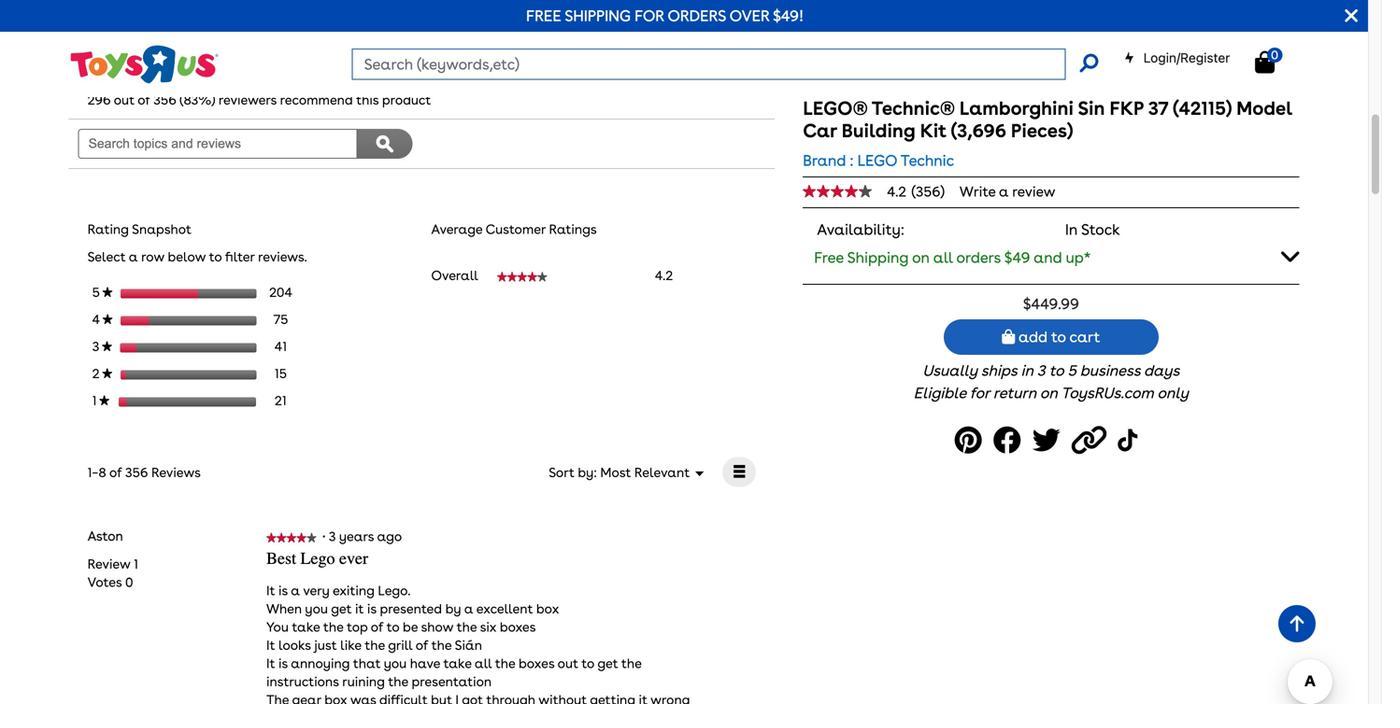 Task type: vqa. For each thing, say whether or not it's contained in the screenshot.
Gift for Gift Cards
no



Task type: locate. For each thing, give the bounding box(es) containing it.
1 horizontal spatial on
[[1040, 384, 1058, 403]]

to inside usually ships in 3 to 5 business days eligible for return on toysrus.com only
[[1050, 362, 1064, 380]]

business
[[1081, 362, 1141, 380]]

2 vertical spatial 356
[[125, 465, 148, 481]]

rating
[[87, 222, 129, 238]]

1
[[92, 393, 99, 409], [134, 557, 138, 573]]

0 horizontal spatial 1
[[92, 393, 99, 409]]

1 ★
[[92, 393, 109, 409]]

all
[[934, 249, 953, 267], [475, 656, 492, 672]]

the
[[323, 620, 344, 636], [457, 620, 477, 636], [365, 638, 385, 654], [432, 638, 452, 654], [495, 656, 516, 672], [622, 656, 642, 672], [388, 675, 409, 690]]

it up instructions
[[266, 656, 275, 672]]

is
[[279, 583, 288, 599], [367, 602, 377, 617], [279, 656, 288, 672]]

free
[[815, 249, 844, 267]]

0 vertical spatial 0
[[1272, 48, 1279, 62]]

0 horizontal spatial on
[[913, 249, 930, 267]]

0 horizontal spatial 4.2
[[147, 64, 166, 81]]

★ for 5
[[103, 287, 113, 298]]

brand : lego technic link
[[803, 150, 955, 172]]

it up when
[[266, 583, 275, 599]]

1 horizontal spatial get
[[598, 656, 618, 672]]

take up "presentation"
[[444, 656, 472, 672]]

for
[[970, 384, 990, 403]]

to
[[209, 249, 222, 265], [1052, 328, 1066, 347], [1050, 362, 1064, 380], [387, 620, 400, 636], [582, 656, 595, 672]]

37
[[1149, 97, 1169, 120]]

:
[[850, 151, 854, 170]]

boxes
[[500, 620, 536, 636], [519, 656, 555, 672]]

★ inside 3 ★
[[102, 341, 112, 352]]

1 vertical spatial out
[[558, 656, 579, 672]]

★ for 2
[[102, 369, 112, 379]]

(3,696
[[952, 120, 1007, 142]]

is up when
[[279, 583, 288, 599]]

reviews up toys r us image
[[69, 5, 185, 41]]

free shipping on all orders $49 and up*
[[815, 249, 1091, 267]]

it
[[266, 583, 275, 599], [266, 638, 275, 654], [266, 656, 275, 672]]

★ for 4
[[103, 314, 113, 325]]

all inside it is a very exiting lego. when you get it is presented by a excellent box you take the top of to be show the six boxes it looks just like the grill of the sián it is annoying that you have take all the boxes out to get the instructions ruining the presentation
[[475, 656, 492, 672]]

eligible
[[914, 384, 967, 403]]

toysrus.com
[[1061, 384, 1154, 403]]

you
[[305, 602, 328, 617], [384, 656, 407, 672]]

you
[[266, 620, 289, 636]]

cart
[[1070, 328, 1101, 347]]

★ down 2 ★
[[99, 396, 109, 406]]

1 vertical spatial 0
[[125, 575, 133, 591]]

1 vertical spatial take
[[444, 656, 472, 672]]

it down you
[[266, 638, 275, 654]]

presentation
[[412, 675, 492, 690]]

2
[[92, 366, 102, 382]]

1 vertical spatial it
[[266, 638, 275, 654]]

Enter Keyword or Item No. search field
[[352, 49, 1066, 80]]

0 vertical spatial it
[[266, 583, 275, 599]]

0 horizontal spatial out
[[114, 92, 135, 108]]

usually
[[923, 362, 978, 380]]

0 horizontal spatial you
[[305, 602, 328, 617]]

reviews right 1–8 in the left bottom of the page
[[151, 465, 201, 481]]

take up looks
[[292, 620, 320, 636]]

356 up (83%)
[[185, 64, 210, 81]]

lego.
[[378, 583, 411, 599]]

tiktok image
[[1118, 420, 1142, 462]]

★
[[103, 287, 113, 298], [103, 314, 113, 325], [102, 341, 112, 352], [102, 369, 112, 379], [99, 396, 109, 406]]

over
[[730, 7, 770, 25]]

2 ★
[[92, 366, 112, 382]]

1 horizontal spatial 1
[[134, 557, 138, 573]]

excellent
[[477, 602, 533, 617]]

3
[[92, 339, 102, 355], [1038, 362, 1046, 380], [329, 529, 336, 545]]

3 right '·'
[[329, 529, 336, 545]]

0 link
[[1256, 48, 1294, 74]]

pieces)
[[1011, 120, 1073, 142]]

2 vertical spatial reviews
[[151, 465, 201, 481]]

3 right in
[[1038, 362, 1046, 380]]

1 vertical spatial 1
[[134, 557, 138, 573]]

stock
[[1082, 221, 1121, 239]]

average customer ratings
[[431, 222, 597, 238]]

1 vertical spatial shopping bag image
[[1002, 330, 1016, 345]]

356 right 1–8 in the left bottom of the page
[[125, 465, 148, 481]]

shopping bag image up model
[[1256, 51, 1275, 73]]

0 inside the review 1 votes 0
[[125, 575, 133, 591]]

reviews up the reviewers at the left top of the page
[[214, 64, 267, 81]]

356 left (83%)
[[153, 92, 176, 108]]

free shipping for orders over $49!
[[526, 7, 804, 25]]

1 vertical spatial you
[[384, 656, 407, 672]]

shopping bag image for add to cart "button"
[[1002, 330, 1016, 345]]

★ for 1
[[99, 396, 109, 406]]

5 down cart
[[1068, 362, 1077, 380]]

★ inside 4 ★
[[103, 314, 113, 325]]

296 out of 356 (83%) reviewers recommend this product
[[87, 92, 431, 108]]

you down grill
[[384, 656, 407, 672]]

on right shipping
[[913, 249, 930, 267]]

shopping bag image
[[1256, 51, 1275, 73], [1002, 330, 1016, 345]]

1 vertical spatial 5
[[1068, 362, 1077, 380]]

★ down 4 ★
[[102, 341, 112, 352]]

0 horizontal spatial all
[[475, 656, 492, 672]]

1 down 2
[[92, 393, 99, 409]]

★ down 3 ★
[[102, 369, 112, 379]]

show
[[421, 620, 454, 636]]

1 vertical spatial get
[[598, 656, 618, 672]]

1 horizontal spatial 5
[[1068, 362, 1077, 380]]

2 horizontal spatial 3
[[1038, 362, 1046, 380]]

4
[[92, 312, 103, 328]]

0 horizontal spatial shopping bag image
[[1002, 330, 1016, 345]]

close button image
[[1346, 6, 1358, 26]]

boxes down box
[[519, 656, 555, 672]]

all down 'sián'
[[475, 656, 492, 672]]

0 horizontal spatial 356
[[125, 465, 148, 481]]

0 vertical spatial get
[[331, 602, 352, 617]]

2 vertical spatial 3
[[329, 529, 336, 545]]

4.2 (356)
[[887, 183, 945, 200]]

is right it in the left of the page
[[367, 602, 377, 617]]

ever
[[339, 550, 368, 569]]

★ up 4 ★
[[103, 287, 113, 298]]

a left very
[[291, 583, 300, 599]]

and
[[1034, 249, 1063, 267]]

aston
[[87, 529, 123, 545]]

1 horizontal spatial shopping bag image
[[1256, 51, 1275, 73]]

0 vertical spatial reviews
[[69, 5, 185, 41]]

None search field
[[352, 49, 1099, 80]]

login/register button
[[1124, 49, 1231, 67]]

0 vertical spatial take
[[292, 620, 320, 636]]

lego®
[[803, 97, 868, 120]]

relevant
[[635, 465, 690, 481]]

0 vertical spatial 1
[[92, 393, 99, 409]]

out inside it is a very exiting lego. when you get it is presented by a excellent box you take the top of to be show the six boxes it looks just like the grill of the sián it is annoying that you have take all the boxes out to get the instructions ruining the presentation
[[558, 656, 579, 672]]

$449.99
[[1024, 295, 1080, 313]]

1–8 of 356 reviews alert
[[87, 465, 207, 481]]

building
[[842, 120, 916, 142]]

1 horizontal spatial 3
[[329, 529, 336, 545]]

1 horizontal spatial 4.2
[[655, 268, 673, 284]]

1 horizontal spatial 356
[[153, 92, 176, 108]]

is down looks
[[279, 656, 288, 672]]

356 reviews
[[185, 64, 267, 81]]

1 vertical spatial 356
[[153, 92, 176, 108]]

on right return
[[1040, 384, 1058, 403]]

0 vertical spatial shopping bag image
[[1256, 51, 1275, 73]]

kit
[[920, 120, 947, 142]]

shopping bag image left add
[[1002, 330, 1016, 345]]

0
[[1272, 48, 1279, 62], [125, 575, 133, 591]]

·
[[323, 529, 326, 545]]

204
[[269, 285, 293, 301]]

average
[[431, 222, 483, 238]]

1 vertical spatial 4.2
[[887, 183, 907, 200]]

overall
[[431, 268, 479, 284]]

boxes down excellent
[[500, 620, 536, 636]]

create a pinterest pin for lego® technic® lamborghini sin fkp 37 (42115) model car building kit (3,696 pieces) image
[[955, 420, 988, 462]]

ruining
[[342, 675, 385, 690]]

reviews
[[69, 5, 185, 41], [214, 64, 267, 81], [151, 465, 201, 481]]

1 right review
[[134, 557, 138, 573]]

0 horizontal spatial 0
[[125, 575, 133, 591]]

out down box
[[558, 656, 579, 672]]

shopping bag image inside 0 link
[[1256, 51, 1275, 73]]

just
[[314, 638, 337, 654]]

2 vertical spatial it
[[266, 656, 275, 672]]

0 vertical spatial on
[[913, 249, 930, 267]]

3 up 2
[[92, 339, 102, 355]]

5 inside usually ships in 3 to 5 business days eligible for return on toysrus.com only
[[1068, 362, 1077, 380]]

★ inside 1 ★
[[99, 396, 109, 406]]

★ inside 2 ★
[[102, 369, 112, 379]]

0 horizontal spatial take
[[292, 620, 320, 636]]

instructions
[[266, 675, 339, 690]]

0 vertical spatial all
[[934, 249, 953, 267]]

1 vertical spatial on
[[1040, 384, 1058, 403]]

1 horizontal spatial out
[[558, 656, 579, 672]]

$49
[[1005, 249, 1031, 267]]

all left "orders"
[[934, 249, 953, 267]]

0 right votes
[[125, 575, 133, 591]]

0 vertical spatial 3
[[92, 339, 102, 355]]

shopping bag image inside add to cart "button"
[[1002, 330, 1016, 345]]

sort by: most relevant ▼
[[549, 465, 704, 481]]

0 horizontal spatial 5
[[92, 285, 103, 301]]

toys r us image
[[69, 43, 218, 86]]

availability:
[[817, 221, 905, 239]]

by:
[[578, 465, 597, 481]]

356 reviews link
[[185, 64, 277, 81]]

1 horizontal spatial all
[[934, 249, 953, 267]]

0 up model
[[1272, 48, 1279, 62]]

add to cart button
[[944, 320, 1159, 355]]

2 horizontal spatial 4.2
[[887, 183, 907, 200]]

list
[[87, 556, 138, 592]]

years
[[339, 529, 374, 545]]

of up have
[[416, 638, 428, 654]]

list containing review
[[87, 556, 138, 592]]

of right top
[[371, 620, 384, 636]]

out
[[114, 92, 135, 108], [558, 656, 579, 672]]

2 horizontal spatial 356
[[185, 64, 210, 81]]

0 vertical spatial 356
[[185, 64, 210, 81]]

1 vertical spatial all
[[475, 656, 492, 672]]

recommend
[[280, 92, 353, 108]]

exiting
[[333, 583, 375, 599]]

★ inside 5 ★
[[103, 287, 113, 298]]

5 up the 4
[[92, 285, 103, 301]]

days
[[1144, 362, 1180, 380]]

lego
[[301, 550, 335, 569]]

you down very
[[305, 602, 328, 617]]

of down toys r us image
[[138, 92, 150, 108]]

★ down 5 ★
[[103, 314, 113, 325]]

1 vertical spatial 3
[[1038, 362, 1046, 380]]

box
[[537, 602, 559, 617]]

out right 296
[[114, 92, 135, 108]]



Task type: describe. For each thing, give the bounding box(es) containing it.
up*
[[1066, 249, 1091, 267]]

free shipping on all orders $49 and up* button
[[803, 237, 1300, 277]]

rating snapshot
[[87, 222, 192, 238]]

best
[[266, 550, 296, 569]]

top
[[347, 620, 368, 636]]

lamborghini
[[960, 97, 1074, 120]]

for
[[635, 7, 664, 25]]

1–8
[[87, 465, 106, 481]]

by
[[446, 602, 461, 617]]

filter
[[225, 249, 255, 265]]

product
[[382, 92, 431, 108]]

share a link to lego® technic® lamborghini sin fkp 37 (42115) model car building kit (3,696 pieces) on twitter image
[[1033, 420, 1066, 462]]

0 vertical spatial out
[[114, 92, 135, 108]]

annoying
[[291, 656, 350, 672]]

1 horizontal spatial you
[[384, 656, 407, 672]]

0 vertical spatial 5
[[92, 285, 103, 301]]

≡ button
[[723, 458, 757, 488]]

snapshot
[[132, 222, 192, 238]]

296
[[87, 92, 111, 108]]

1 inside the review 1 votes 0
[[134, 557, 138, 573]]

3 it from the top
[[266, 656, 275, 672]]

2 vertical spatial 4.2
[[655, 268, 673, 284]]

★ for 3
[[102, 341, 112, 352]]

only
[[1158, 384, 1189, 403]]

sin
[[1078, 97, 1106, 120]]

1 horizontal spatial 0
[[1272, 48, 1279, 62]]

1 vertical spatial is
[[367, 602, 377, 617]]

ratings
[[549, 222, 597, 238]]

review
[[1013, 183, 1056, 200]]

select
[[87, 249, 126, 265]]

a right 'by'
[[464, 602, 474, 617]]

Search topics and reviews search region search field
[[69, 120, 422, 168]]

very
[[303, 583, 330, 599]]

1 vertical spatial boxes
[[519, 656, 555, 672]]

that
[[353, 656, 381, 672]]

0 vertical spatial is
[[279, 583, 288, 599]]

all inside dropdown button
[[934, 249, 953, 267]]

below
[[168, 249, 206, 265]]

41
[[275, 339, 287, 355]]

1 vertical spatial reviews
[[214, 64, 267, 81]]

grill
[[388, 638, 413, 654]]

ϙ
[[376, 135, 394, 153]]

this
[[356, 92, 379, 108]]

shipping
[[848, 249, 909, 267]]

3 inside usually ships in 3 to 5 business days eligible for return on toysrus.com only
[[1038, 362, 1046, 380]]

orders
[[957, 249, 1001, 267]]

≡
[[733, 460, 746, 485]]

be
[[403, 620, 418, 636]]

write a review
[[960, 183, 1056, 200]]

1 it from the top
[[266, 583, 275, 599]]

lego® technic® lamborghini sin fkp 37 (42115) model car building kit (3,696 pieces) brand : lego technic
[[803, 97, 1293, 170]]

write a review button
[[960, 183, 1056, 200]]

it
[[355, 602, 364, 617]]

copy a link to lego® technic® lamborghini sin fkp 37 (42115) model car building kit (3,696 pieces) image
[[1072, 420, 1113, 462]]

(356)
[[912, 183, 945, 200]]

usually ships in 3 to 5 business days eligible for return on toysrus.com only
[[914, 362, 1189, 403]]

in stock
[[1066, 221, 1121, 239]]

brand
[[803, 151, 846, 170]]

looks
[[279, 638, 311, 654]]

(83%)
[[180, 92, 215, 108]]

technic®
[[872, 97, 955, 120]]

row
[[141, 249, 164, 265]]

sián
[[455, 638, 482, 654]]

reviews link
[[69, 5, 185, 41]]

most
[[601, 465, 631, 481]]

like
[[340, 638, 362, 654]]

share lego® technic® lamborghini sin fkp 37 (42115) model car building kit (3,696 pieces) on facebook image
[[994, 420, 1027, 462]]

a left 'row'
[[129, 249, 138, 265]]

1–8 of 356 reviews
[[87, 465, 207, 481]]

▼
[[696, 470, 704, 479]]

six
[[480, 620, 497, 636]]

review
[[87, 557, 130, 573]]

0 vertical spatial you
[[305, 602, 328, 617]]

ago
[[377, 529, 402, 545]]

75
[[273, 312, 288, 328]]

on inside usually ships in 3 to 5 business days eligible for return on toysrus.com only
[[1040, 384, 1058, 403]]

0 horizontal spatial 3
[[92, 339, 102, 355]]

orders
[[668, 7, 726, 25]]

Search topics and reviews text field
[[78, 129, 357, 159]]

login/register
[[1144, 50, 1231, 65]]

lego
[[858, 151, 898, 170]]

2 vertical spatial is
[[279, 656, 288, 672]]

have
[[410, 656, 440, 672]]

4 ★
[[92, 312, 113, 328]]

customer
[[486, 222, 546, 238]]

2 it from the top
[[266, 638, 275, 654]]

21
[[275, 393, 287, 409]]

write
[[960, 183, 996, 200]]

0 horizontal spatial get
[[331, 602, 352, 617]]

shopping bag image for 0 link
[[1256, 51, 1275, 73]]

0 vertical spatial boxes
[[500, 620, 536, 636]]

of right 1–8 in the left bottom of the page
[[109, 465, 122, 481]]

add
[[1019, 328, 1048, 347]]

0 vertical spatial 4.2
[[147, 64, 166, 81]]

technic
[[901, 151, 955, 170]]

on inside dropdown button
[[913, 249, 930, 267]]

a right write
[[999, 183, 1009, 200]]

sort
[[549, 465, 575, 481]]

reviews.
[[258, 249, 307, 265]]

ships
[[981, 362, 1018, 380]]

1 horizontal spatial take
[[444, 656, 472, 672]]

select a row below to filter reviews.
[[87, 249, 307, 265]]

3 ★
[[92, 339, 112, 355]]

to inside "button"
[[1052, 328, 1066, 347]]

model
[[1237, 97, 1293, 120]]

best lego ever
[[266, 550, 368, 569]]



